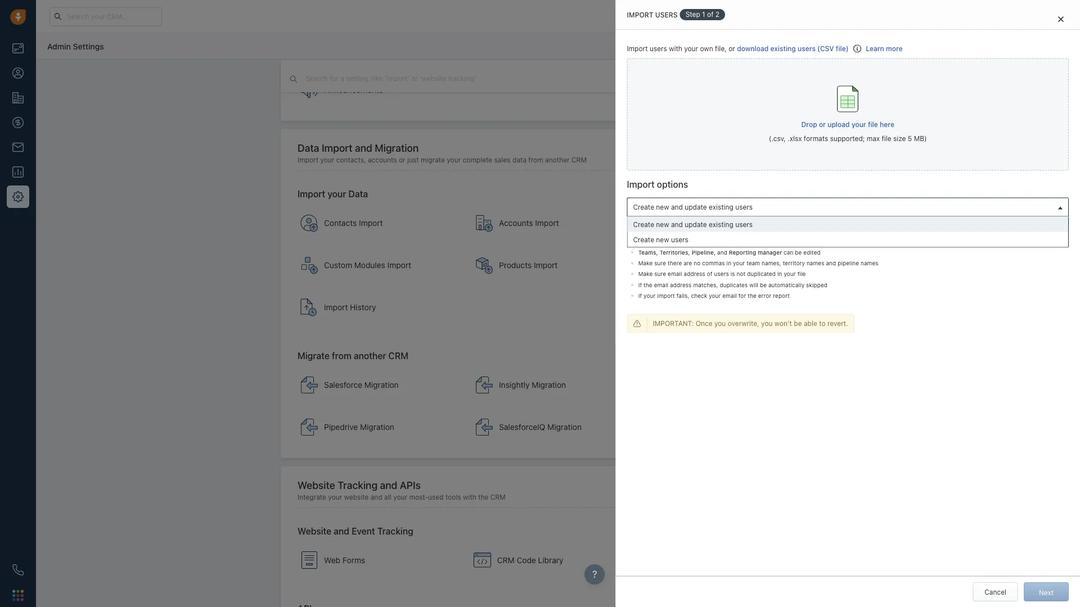 Task type: locate. For each thing, give the bounding box(es) containing it.
event
[[352, 527, 375, 537]]

tracking right the event
[[378, 527, 414, 537]]

freshworks switcher image
[[12, 591, 24, 602]]

update up 'these' at top
[[685, 221, 707, 229]]

1 vertical spatial create new and update existing users
[[633, 221, 753, 229]]

apis
[[400, 480, 421, 492]]

team
[[747, 260, 760, 267]]

0 horizontal spatial file
[[798, 271, 806, 278]]

for
[[739, 293, 746, 299]]

is
[[731, 271, 735, 278]]

2 vertical spatial new
[[656, 236, 669, 244]]

or inside data import and migration import your contacts, accounts or just migrate your complete sales data from another crm
[[399, 156, 406, 164]]

0 horizontal spatial with
[[463, 494, 477, 502]]

teams, territories, pipeline, and reporting manager can be edited
[[638, 249, 821, 256]]

1 vertical spatial or
[[819, 120, 826, 128]]

or left just
[[399, 156, 406, 164]]

products import
[[499, 261, 558, 270]]

accounts
[[499, 219, 533, 228]]

existing up deals import
[[709, 203, 734, 211]]

accounts
[[368, 156, 397, 164]]

0 vertical spatial if
[[638, 282, 642, 288]]

and up contacts,
[[355, 142, 372, 154]]

1 vertical spatial website
[[298, 527, 332, 537]]

import your users using csv or xlsx files (sample csv available) image
[[651, 257, 669, 275]]

import left the step
[[627, 11, 654, 19]]

migrate from another crm
[[298, 351, 409, 362]]

modules
[[354, 261, 385, 270]]

or right file,
[[729, 45, 735, 53]]

create new users option
[[628, 232, 1069, 247]]

0 vertical spatial sure
[[655, 260, 666, 267]]

supported;
[[830, 135, 865, 143]]

update
[[685, 203, 707, 211], [685, 221, 707, 229]]

new up import your deals using csv or xlsx files (sample csv available) 'icon'
[[656, 203, 669, 211]]

update for 'list box' containing create new and update existing users
[[685, 221, 707, 229]]

1 create new and update existing users from the top
[[633, 203, 753, 211]]

create new and update existing users inside dropdown button
[[633, 203, 753, 211]]

number,
[[899, 239, 922, 245]]

in down teams, territories, pipeline, and reporting manager can be edited
[[727, 260, 732, 267]]

create new and update existing users up 'these' at top
[[633, 221, 753, 229]]

2 vertical spatial the
[[478, 494, 489, 502]]

commas
[[702, 260, 725, 267]]

create up for on the top right
[[633, 221, 655, 229]]

and
[[355, 142, 372, 154], [671, 203, 683, 211], [671, 221, 683, 229], [717, 249, 728, 256], [826, 260, 836, 267], [380, 480, 398, 492], [371, 494, 383, 502], [334, 527, 349, 537]]

of right 1
[[707, 10, 714, 18]]

salesforce migration
[[324, 381, 399, 390]]

migration right the insightly
[[532, 381, 566, 390]]

1 vertical spatial in
[[778, 271, 782, 278]]

sure for there
[[655, 260, 666, 267]]

from inside data import and migration import your contacts, accounts or just migrate your complete sales data from another crm
[[529, 156, 543, 164]]

create new and update existing users for create new and update existing users dropdown button
[[633, 203, 753, 211]]

migration up "accounts"
[[375, 142, 419, 154]]

1 create from the top
[[633, 203, 655, 211]]

drop or upload your file here button
[[802, 115, 895, 134]]

0 horizontal spatial data
[[298, 142, 319, 154]]

0 vertical spatial file
[[868, 120, 878, 128]]

step 1 of 2
[[686, 10, 720, 18]]

bring all your sales data from insightly using a zip file image
[[476, 377, 494, 395]]

check
[[691, 293, 707, 299]]

1 sure from the top
[[655, 260, 666, 267]]

1 horizontal spatial with
[[669, 45, 683, 53]]

from right the migrate
[[332, 351, 352, 362]]

update inside create new and update existing users option
[[685, 221, 707, 229]]

and up users,
[[671, 221, 683, 229]]

2 update from the top
[[685, 221, 707, 229]]

and left pipeline
[[826, 260, 836, 267]]

are
[[684, 260, 692, 267]]

from right the data
[[529, 156, 543, 164]]

0 vertical spatial or
[[729, 45, 735, 53]]

0 vertical spatial from
[[529, 156, 543, 164]]

1 website from the top
[[298, 480, 335, 492]]

important:
[[653, 320, 694, 328]]

list box
[[628, 217, 1069, 247]]

data inside data import and migration import your contacts, accounts or just migrate your complete sales data from another crm
[[298, 142, 319, 154]]

job
[[853, 239, 863, 245]]

website up automatically create contacts when website visitors sign up image
[[298, 527, 332, 537]]

your left import
[[644, 293, 656, 299]]

import options dialog
[[616, 0, 1081, 608]]

tracking
[[338, 480, 378, 492], [378, 527, 414, 537]]

1 horizontal spatial or
[[729, 45, 735, 53]]

import right accounts
[[535, 219, 559, 228]]

your left website at the bottom left
[[328, 494, 342, 502]]

full
[[781, 239, 791, 245]]

create for create new users option
[[633, 236, 655, 244]]

new up create new users
[[656, 221, 669, 229]]

update inside create new and update existing users dropdown button
[[685, 203, 707, 211]]

1 vertical spatial email
[[654, 282, 669, 288]]

or right drop
[[819, 120, 826, 128]]

import down import users
[[627, 45, 648, 53]]

0 vertical spatial create
[[633, 203, 655, 211]]

announcements
[[324, 86, 383, 95]]

1 vertical spatial if
[[638, 293, 642, 299]]

list box inside import options dialog
[[628, 217, 1069, 247]]

0 vertical spatial email
[[668, 271, 682, 278]]

learn
[[866, 45, 885, 53]]

1 of from the top
[[707, 10, 714, 18]]

if your import fails, check your email for the error report
[[638, 293, 790, 299]]

create down the remember
[[633, 236, 655, 244]]

you
[[715, 320, 726, 328], [761, 320, 773, 328]]

your left contacts,
[[321, 156, 335, 164]]

import your custom modules using csv or xlsx files (sample csv available) image
[[301, 257, 319, 275]]

import users
[[627, 11, 678, 19]]

2 vertical spatial or
[[399, 156, 406, 164]]

2 you from the left
[[761, 320, 773, 328]]

2 horizontal spatial or
[[819, 120, 826, 128]]

0 vertical spatial create new and update existing users
[[633, 203, 753, 211]]

drop or upload your file here
[[802, 120, 895, 128]]

if
[[638, 282, 642, 288], [638, 293, 642, 299]]

in
[[727, 260, 732, 267], [778, 271, 782, 278]]

create new and update existing users
[[633, 203, 753, 211], [633, 221, 753, 229]]

your left own
[[684, 45, 699, 53]]

2 horizontal spatial the
[[748, 293, 757, 299]]

data up import your data
[[298, 142, 319, 154]]

email down there
[[668, 271, 682, 278]]

website
[[298, 480, 335, 492], [298, 527, 332, 537]]

details
[[707, 239, 725, 245]]

be
[[747, 239, 753, 245], [795, 249, 802, 256], [760, 282, 767, 288], [794, 320, 802, 328]]

the right tools at the left bottom
[[478, 494, 489, 502]]

file down territory
[[798, 271, 806, 278]]

existing up the details
[[709, 221, 734, 229]]

of down commas
[[707, 271, 713, 278]]

if left import
[[638, 293, 642, 299]]

0 vertical spatial another
[[545, 156, 570, 164]]

update up deals import
[[685, 203, 707, 211]]

be up reporting
[[747, 239, 753, 245]]

1
[[702, 10, 705, 18]]

import
[[627, 11, 654, 19], [627, 45, 648, 53], [322, 142, 353, 154], [298, 156, 319, 164], [627, 179, 655, 190], [298, 189, 325, 200], [359, 219, 383, 228], [535, 219, 559, 228], [697, 219, 721, 228], [388, 261, 411, 270], [534, 261, 558, 270], [698, 261, 721, 270], [324, 303, 348, 313]]

with left own
[[669, 45, 683, 53]]

file left the here
[[868, 120, 878, 128]]

2 make from the top
[[638, 271, 653, 278]]

data up contacts import
[[349, 189, 368, 200]]

2 sure from the top
[[655, 271, 666, 278]]

migration right salesforce
[[365, 381, 399, 390]]

0 vertical spatial data
[[298, 142, 319, 154]]

and left all
[[371, 494, 383, 502]]

the down import your users using csv or xlsx files (sample csv available) icon
[[644, 282, 653, 288]]

1 make from the top
[[638, 260, 653, 267]]

2 website from the top
[[298, 527, 332, 537]]

import your deals using csv or xlsx files (sample csv available) image
[[651, 215, 669, 233]]

0 horizontal spatial or
[[399, 156, 406, 164]]

sure for email
[[655, 271, 666, 278]]

1 new from the top
[[656, 203, 669, 211]]

able
[[804, 320, 818, 328]]

1 vertical spatial new
[[656, 221, 669, 229]]

bring all your sales data from salesforce using a zip file image
[[301, 377, 319, 395]]

2 horizontal spatial file
[[882, 135, 892, 143]]

2 if from the top
[[638, 293, 642, 299]]

0 horizontal spatial in
[[727, 260, 732, 267]]

1 vertical spatial sure
[[655, 271, 666, 278]]

0 vertical spatial make
[[638, 260, 653, 267]]

you right once
[[715, 320, 726, 328]]

0 vertical spatial update
[[685, 203, 707, 211]]

1 vertical spatial make
[[638, 271, 653, 278]]

users
[[655, 11, 678, 19], [650, 45, 667, 53], [798, 45, 816, 53], [736, 203, 753, 211], [736, 221, 753, 229], [671, 236, 689, 244], [714, 271, 729, 278]]

salesforce
[[324, 381, 362, 390]]

automatically
[[769, 282, 805, 288]]

tracking up website at the bottom left
[[338, 480, 378, 492]]

email up import
[[654, 282, 669, 288]]

1 horizontal spatial another
[[545, 156, 570, 164]]

email down if the email address matches, duplicates will be automatically skipped
[[723, 293, 737, 299]]

matches,
[[693, 282, 718, 288]]

import right 'contacts'
[[359, 219, 383, 228]]

create new and update existing users up deals import
[[633, 203, 753, 211]]

2 vertical spatial create
[[633, 236, 655, 244]]

0 vertical spatial new
[[656, 203, 669, 211]]

(csv
[[818, 45, 834, 53]]

sure up import
[[655, 271, 666, 278]]

of
[[707, 10, 714, 18], [707, 271, 713, 278]]

you left won't
[[761, 320, 773, 328]]

names down edited
[[807, 260, 825, 267]]

with right tools at the left bottom
[[463, 494, 477, 502]]

to
[[819, 320, 826, 328]]

and up deals
[[671, 203, 683, 211]]

3 new from the top
[[656, 236, 669, 244]]

share news with your team without stepping away from the crm image
[[301, 81, 319, 99]]

create new and update existing users inside option
[[633, 221, 753, 229]]

create new and update existing users button
[[627, 198, 1069, 217]]

migration
[[375, 142, 419, 154], [365, 381, 399, 390], [532, 381, 566, 390], [360, 423, 394, 432], [548, 423, 582, 432]]

new for create new users option
[[656, 236, 669, 244]]

create up import your deals using csv or xlsx files (sample csv available) 'icon'
[[633, 203, 655, 211]]

0 vertical spatial tracking
[[338, 480, 378, 492]]

1 horizontal spatial file
[[868, 120, 878, 128]]

3 create from the top
[[633, 236, 655, 244]]

new down import your deals using csv or xlsx files (sample csv available) 'icon'
[[656, 236, 669, 244]]

1 horizontal spatial data
[[349, 189, 368, 200]]

the right 'for'
[[748, 293, 757, 299]]

settings
[[73, 42, 104, 51]]

important: once you overwrite, you won't be able to revert.
[[653, 320, 848, 328]]

in up automatically
[[778, 271, 782, 278]]

1 vertical spatial create
[[633, 221, 655, 229]]

website up integrate
[[298, 480, 335, 492]]

1 update from the top
[[685, 203, 707, 211]]

options
[[657, 179, 688, 190]]

number
[[940, 239, 961, 245]]

create new and update existing users for 'list box' containing create new and update existing users
[[633, 221, 753, 229]]

2 create from the top
[[633, 221, 655, 229]]

create for create new and update existing users option
[[633, 221, 655, 229]]

1 vertical spatial update
[[685, 221, 707, 229]]

for existing users, these details cannot be updated: full name, email address, job title, mobile number, work number
[[638, 239, 961, 245]]

size
[[894, 135, 906, 143]]

or inside drop or upload your file here button
[[819, 120, 826, 128]]

email
[[668, 271, 682, 278], [654, 282, 669, 288], [723, 293, 737, 299]]

here
[[880, 120, 895, 128]]

if the email address matches, duplicates will be automatically skipped
[[638, 282, 828, 288]]

import right modules at the top of the page
[[388, 261, 411, 270]]

1 horizontal spatial names
[[861, 260, 879, 267]]

existing inside option
[[709, 221, 734, 229]]

1 vertical spatial of
[[707, 271, 713, 278]]

0 horizontal spatial names
[[807, 260, 825, 267]]

names
[[807, 260, 825, 267], [861, 260, 879, 267]]

0 horizontal spatial you
[[715, 320, 726, 328]]

migration right "salesforceiq"
[[548, 423, 582, 432]]

website inside website tracking and apis integrate your website and all your most-used tools with the crm
[[298, 480, 335, 492]]

0 horizontal spatial another
[[354, 351, 386, 362]]

address down users import
[[684, 271, 706, 278]]

0 horizontal spatial the
[[478, 494, 489, 502]]

more
[[886, 45, 903, 53]]

crm code library link
[[468, 541, 638, 581]]

migration right "pipedrive"
[[360, 423, 394, 432]]

announcements link
[[295, 71, 465, 110]]

sure left there
[[655, 260, 666, 267]]

2 create new and update existing users from the top
[[633, 221, 753, 229]]

will
[[750, 282, 758, 288]]

1 horizontal spatial from
[[529, 156, 543, 164]]

website for and
[[298, 527, 332, 537]]

create inside dropdown button
[[633, 203, 655, 211]]

your up (.csv, .xlsx formats supported; max file size 5 mb)
[[852, 120, 867, 128]]

0 vertical spatial website
[[298, 480, 335, 492]]

create new and update existing users option
[[628, 217, 1069, 232]]

1 vertical spatial the
[[748, 293, 757, 299]]

1 vertical spatial with
[[463, 494, 477, 502]]

existing up the teams,
[[649, 239, 670, 245]]

if down the teams,
[[638, 282, 642, 288]]

1 if from the top
[[638, 282, 642, 288]]

make for make sure email address of users is not duplicated in your file
[[638, 271, 653, 278]]

sales
[[494, 156, 511, 164]]

0 vertical spatial the
[[644, 282, 653, 288]]

migration inside data import and migration import your contacts, accounts or just migrate your complete sales data from another crm
[[375, 142, 419, 154]]

names right pipeline
[[861, 260, 879, 267]]

download existing users (csv file) link
[[737, 45, 849, 53]]

another
[[545, 156, 570, 164], [354, 351, 386, 362]]

another right the data
[[545, 156, 570, 164]]

1 vertical spatial tracking
[[378, 527, 414, 537]]

your up 'contacts'
[[328, 189, 346, 200]]

make
[[638, 260, 653, 267], [638, 271, 653, 278]]

file,
[[715, 45, 727, 53]]

1 vertical spatial address
[[670, 282, 692, 288]]

0 vertical spatial with
[[669, 45, 683, 53]]

import up import your contacts using csv or xlsx files (sample csv available) image
[[298, 189, 325, 200]]

2 new from the top
[[656, 221, 669, 229]]

list box containing create new and update existing users
[[628, 217, 1069, 247]]

there
[[668, 260, 682, 267]]

report
[[773, 293, 790, 299]]

a set of code libraries to add, track and update contacts image
[[474, 552, 492, 570]]

another up salesforce migration
[[354, 351, 386, 362]]

file left size in the top of the page
[[882, 135, 892, 143]]

import up import your data
[[298, 156, 319, 164]]

with
[[669, 45, 683, 53], [463, 494, 477, 502]]

1 horizontal spatial you
[[761, 320, 773, 328]]

keep track of every import you've ever done, with record-level details image
[[301, 299, 319, 317]]

import up contacts,
[[322, 142, 353, 154]]

1 vertical spatial from
[[332, 351, 352, 362]]

phone element
[[7, 559, 29, 582]]

address up fails,
[[670, 282, 692, 288]]

1 horizontal spatial in
[[778, 271, 782, 278]]

for
[[638, 239, 647, 245]]

own
[[700, 45, 713, 53]]

salesforceiq
[[499, 423, 546, 432]]

0 vertical spatial address
[[684, 271, 706, 278]]

admin
[[47, 42, 71, 51]]

0 vertical spatial of
[[707, 10, 714, 18]]



Task type: vqa. For each thing, say whether or not it's contained in the screenshot.
2nd Created from right
no



Task type: describe. For each thing, give the bounding box(es) containing it.
mb)
[[914, 135, 927, 143]]

your up not
[[733, 260, 745, 267]]

your down matches,
[[709, 293, 721, 299]]

import options
[[627, 179, 688, 190]]

complete
[[463, 156, 493, 164]]

migrate
[[421, 156, 445, 164]]

import your contacts using csv or xlsx files (sample csv available) image
[[301, 215, 319, 233]]

(.csv, .xlsx formats supported; max file size 5 mb)
[[769, 135, 927, 143]]

just
[[407, 156, 419, 164]]

duplicated
[[747, 271, 776, 278]]

contacts,
[[336, 156, 366, 164]]

1 names from the left
[[807, 260, 825, 267]]

website and event tracking
[[298, 527, 414, 537]]

learn more
[[866, 45, 903, 53]]

pipedrive
[[324, 423, 358, 432]]

crm code library
[[497, 556, 564, 566]]

phone image
[[12, 565, 24, 576]]

and inside data import and migration import your contacts, accounts or just migrate your complete sales data from another crm
[[355, 142, 372, 154]]

import history
[[324, 303, 376, 313]]

1 horizontal spatial the
[[644, 282, 653, 288]]

and inside dropdown button
[[671, 203, 683, 211]]

make sure there are no commas in your team names, territory names and pipeline names
[[638, 260, 879, 267]]

your right all
[[393, 494, 408, 502]]

import up the details
[[697, 219, 721, 228]]

pipedrive migration
[[324, 423, 394, 432]]

formats
[[804, 135, 829, 143]]

custom
[[324, 261, 352, 270]]

crm inside data import and migration import your contacts, accounts or just migrate your complete sales data from another crm
[[572, 156, 587, 164]]

web forms
[[324, 556, 365, 566]]

insightly
[[499, 381, 530, 390]]

once
[[696, 320, 713, 328]]

2
[[716, 10, 720, 18]]

new for create new and update existing users option
[[656, 221, 669, 229]]

be left able
[[794, 320, 802, 328]]

be right will
[[760, 282, 767, 288]]

your right migrate
[[447, 156, 461, 164]]

web forms link
[[295, 541, 465, 581]]

territories,
[[660, 249, 690, 256]]

2 vertical spatial file
[[798, 271, 806, 278]]

email for sure
[[668, 271, 682, 278]]

import left options in the right of the page
[[627, 179, 655, 190]]

the inside website tracking and apis integrate your website and all your most-used tools with the crm
[[478, 494, 489, 502]]

address,
[[827, 239, 851, 245]]

1 vertical spatial file
[[882, 135, 892, 143]]

insightly migration
[[499, 381, 566, 390]]

update for create new and update existing users dropdown button
[[685, 203, 707, 211]]

if for if your import fails, check your email for the error report
[[638, 293, 642, 299]]

crm inside website tracking and apis integrate your website and all your most-used tools with the crm
[[491, 494, 506, 502]]

download
[[737, 45, 769, 53]]

edited
[[804, 249, 821, 256]]

and up all
[[380, 480, 398, 492]]

import your products using csv or xlsx files (sample csv available) image
[[476, 257, 494, 275]]

reporting
[[729, 249, 756, 256]]

email for the
[[654, 282, 669, 288]]

deals
[[674, 219, 695, 228]]

another inside data import and migration import your contacts, accounts or just migrate your complete sales data from another crm
[[545, 156, 570, 164]]

pipeline,
[[692, 249, 716, 256]]

work
[[924, 239, 938, 245]]

territory
[[783, 260, 805, 267]]

integrate
[[298, 494, 326, 502]]

automatically create contacts when website visitors sign up image
[[301, 552, 319, 570]]

users import
[[674, 261, 721, 270]]

with inside website tracking and apis integrate your website and all your most-used tools with the crm
[[463, 494, 477, 502]]

overwrite,
[[728, 320, 760, 328]]

web
[[324, 556, 341, 566]]

0 horizontal spatial from
[[332, 351, 352, 362]]

migration for insightly migration
[[532, 381, 566, 390]]

2 of from the top
[[707, 271, 713, 278]]

file)
[[836, 45, 849, 53]]

users inside dropdown button
[[736, 203, 753, 211]]

used
[[428, 494, 444, 502]]

import right products
[[534, 261, 558, 270]]

drop
[[802, 120, 818, 128]]

website for tracking
[[298, 480, 335, 492]]

and left the event
[[334, 527, 349, 537]]

Search your CRM... text field
[[50, 7, 162, 26]]

1 vertical spatial another
[[354, 351, 386, 362]]

existing inside dropdown button
[[709, 203, 734, 211]]

salesforceiq migration
[[499, 423, 582, 432]]

0 vertical spatial in
[[727, 260, 732, 267]]

1 you from the left
[[715, 320, 726, 328]]

import your accounts using csv or xlsx files (sample csv available) image
[[476, 215, 494, 233]]

be right can
[[795, 249, 802, 256]]

create new users
[[633, 236, 689, 244]]

migrate
[[298, 351, 330, 362]]

file inside button
[[868, 120, 878, 128]]

with inside import options dialog
[[669, 45, 683, 53]]

website tracking and apis integrate your website and all your most-used tools with the crm
[[298, 480, 506, 502]]

forms
[[343, 556, 365, 566]]

not
[[737, 271, 746, 278]]

new inside dropdown button
[[656, 203, 669, 211]]

cancel button
[[973, 583, 1018, 602]]

migration for pipedrive migration
[[360, 423, 394, 432]]

(.csv,
[[769, 135, 786, 143]]

users
[[674, 261, 695, 270]]

data import and migration import your contacts, accounts or just migrate your complete sales data from another crm
[[298, 142, 587, 164]]

Search for a setting, like 'import' or 'website tracking' text field
[[305, 73, 519, 84]]

migration for salesforce migration
[[365, 381, 399, 390]]

library
[[538, 556, 564, 566]]

and down the details
[[717, 249, 728, 256]]

bring all your sales data from salesforceiq using a zip file image
[[476, 419, 494, 437]]

download a csv of your current crm users, update their details in the required format, and upload it back image
[[854, 45, 862, 53]]

address for matches,
[[670, 282, 692, 288]]

migration for salesforceiq migration
[[548, 423, 582, 432]]

error
[[758, 293, 772, 299]]

bring all your sales data from pipedrive using a zip file image
[[301, 419, 319, 437]]

existing right download
[[771, 45, 796, 53]]

updated:
[[755, 239, 779, 245]]

tracking inside website tracking and apis integrate your website and all your most-used tools with the crm
[[338, 480, 378, 492]]

make for make sure there are no commas in your team names, territory names and pipeline names
[[638, 260, 653, 267]]

data
[[513, 156, 527, 164]]

.xlsx
[[788, 135, 802, 143]]

deals import
[[674, 219, 721, 228]]

no
[[694, 260, 701, 267]]

2 names from the left
[[861, 260, 879, 267]]

cannot
[[726, 239, 745, 245]]

and inside option
[[671, 221, 683, 229]]

these
[[690, 239, 705, 245]]

most-
[[409, 494, 428, 502]]

pipeline
[[838, 260, 859, 267]]

import users with your own file, or download existing users (csv file)
[[627, 45, 849, 53]]

your up automatically
[[784, 271, 796, 278]]

import history link
[[295, 288, 465, 328]]

1 vertical spatial data
[[349, 189, 368, 200]]

import your data
[[298, 189, 368, 200]]

if for if the email address matches, duplicates will be automatically skipped
[[638, 282, 642, 288]]

mobile
[[879, 239, 898, 245]]

close image
[[1059, 16, 1064, 22]]

history
[[350, 303, 376, 313]]

2 vertical spatial email
[[723, 293, 737, 299]]

import
[[657, 293, 675, 299]]

import down 'pipeline,'
[[698, 261, 721, 270]]

address for of
[[684, 271, 706, 278]]

can
[[784, 249, 794, 256]]

your inside button
[[852, 120, 867, 128]]

names,
[[762, 260, 781, 267]]

import right keep track of every import you've ever done, with record-level details icon
[[324, 303, 348, 313]]

title,
[[865, 239, 878, 245]]

make sure email address of users is not duplicated in your file
[[638, 271, 806, 278]]



